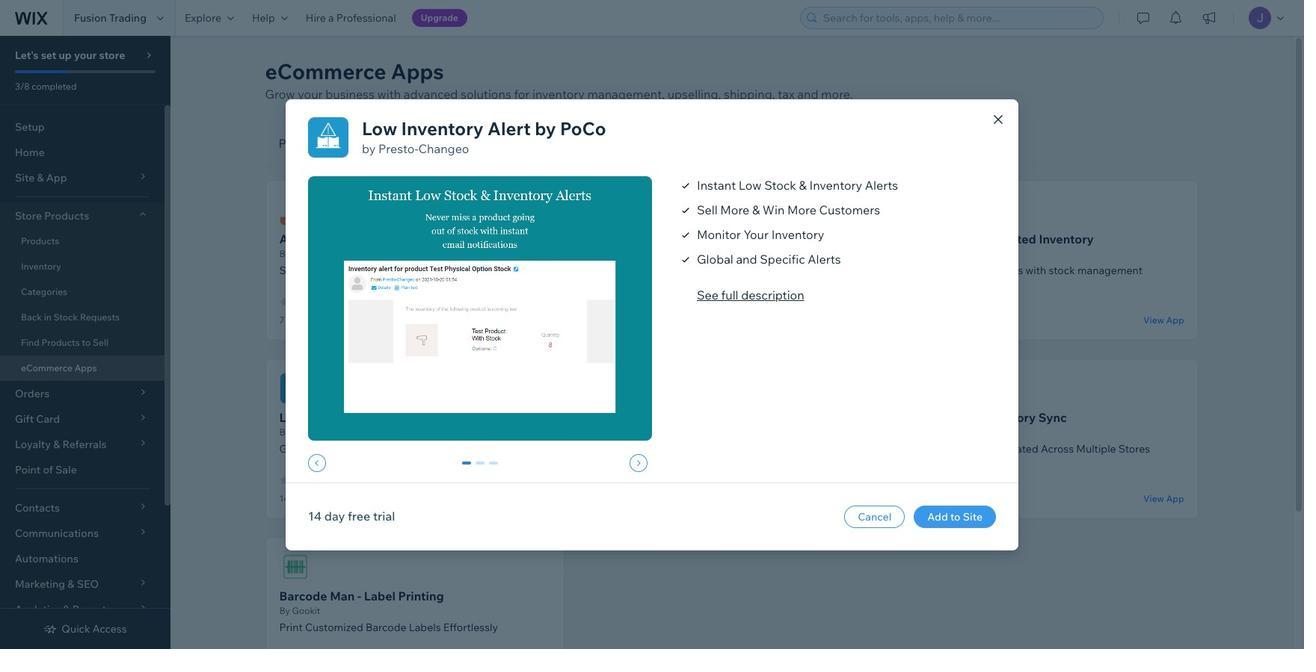 Task type: vqa. For each thing, say whether or not it's contained in the screenshot.
the leftmost "Products" 'link'
no



Task type: locate. For each thing, give the bounding box(es) containing it.
see
[[697, 288, 719, 303]]

by inside low inventory alert by poco by presto-changeo get notified when your stock levels are low
[[279, 427, 290, 438]]

with right kits
[[1026, 264, 1047, 277]]

to inside 'sidebar' element
[[82, 337, 91, 349]]

alerts right specific
[[808, 252, 841, 267]]

and down ebay
[[736, 252, 757, 267]]

changeo for low inventory alert by poco by presto-changeo get notified when your stock levels are low
[[322, 427, 360, 438]]

poco up levels
[[412, 411, 442, 426]]

1 vertical spatial 14
[[308, 509, 322, 524]]

view app for sku iq inventory sync
[[827, 493, 867, 504]]

by up print
[[279, 606, 290, 617]]

customized
[[305, 622, 363, 635]]

changeo for low inventory alert by poco by presto-changeo
[[419, 141, 469, 156]]

0 horizontal spatial store
[[15, 209, 42, 223]]

by up self-
[[279, 248, 290, 260]]

requests
[[80, 312, 120, 323]]

to left site
[[951, 510, 961, 524]]

0 vertical spatial low
[[362, 117, 397, 139]]

your
[[74, 49, 97, 62], [298, 87, 323, 102], [369, 443, 390, 456], [623, 443, 645, 456], [733, 443, 755, 456]]

label inside barcode man - label printing by gookit print customized barcode labels effortlessly
[[364, 589, 396, 604]]

0 vertical spatial stock
[[1049, 264, 1075, 277]]

0 vertical spatial 14 day free trial
[[279, 494, 343, 505]]

your up global and specific alerts
[[744, 227, 769, 242]]

store
[[15, 209, 42, 223], [947, 411, 979, 426]]

0 vertical spatial stock
[[765, 178, 797, 193]]

by inside low inventory alert by poco by presto-changeo get notified when your stock levels are low
[[395, 411, 409, 426]]

presto-
[[378, 141, 419, 156], [292, 427, 322, 438]]

add to site button
[[914, 506, 996, 528]]

monitor
[[697, 227, 741, 242]]

apps down find products to sell link
[[75, 363, 97, 374]]

grow
[[265, 87, 295, 102]]

presto- down advanced
[[378, 141, 419, 156]]

0 vertical spatial 7
[[279, 315, 285, 326]]

2 horizontal spatial to
[[951, 510, 961, 524]]

0 vertical spatial 14
[[279, 494, 289, 505]]

products up ecommerce apps
[[41, 337, 80, 349]]

1 vertical spatial by
[[362, 141, 376, 156]]

shipping
[[502, 136, 552, 151]]

by inside aftership returns center by aftership self-service return & label generation portal
[[279, 248, 290, 260]]

7 day free trial down 5.0 (3)
[[914, 494, 973, 505]]

changeo down advanced
[[419, 141, 469, 156]]

low inside low inventory alert by poco by presto-changeo
[[362, 117, 397, 139]]

& left win
[[752, 202, 760, 217]]

sell
[[626, 264, 642, 277]]

1 horizontal spatial stock
[[765, 178, 797, 193]]

1 horizontal spatial more
[[788, 202, 817, 217]]

effortlessly
[[443, 622, 498, 635]]

1 horizontal spatial and
[[798, 87, 819, 102]]

& right bundles
[[963, 232, 971, 247]]

presto- up notified
[[292, 427, 322, 438]]

0.0 (0) down service
[[293, 297, 322, 308]]

0 horizontal spatial 7 day free trial
[[279, 315, 339, 326]]

with
[[377, 87, 401, 102], [1026, 264, 1047, 277], [710, 443, 730, 456]]

0 vertical spatial your
[[744, 227, 769, 242]]

products down "grow"
[[279, 136, 329, 151]]

1 horizontal spatial with
[[710, 443, 730, 456]]

0 vertical spatial changeo
[[419, 141, 469, 156]]

1 vertical spatial with
[[1026, 264, 1047, 277]]

business
[[326, 87, 375, 102]]

0 vertical spatial label
[[385, 264, 412, 277]]

multi-store inventory sync icon image
[[914, 373, 945, 405]]

inventory right for
[[533, 87, 585, 102]]

by
[[535, 117, 556, 139], [362, 141, 376, 156], [395, 411, 409, 426]]

1 0.0 (0) from the top
[[293, 297, 322, 308]]

presto- inside low inventory alert by poco by presto-changeo get notified when your stock levels are low
[[292, 427, 322, 438]]

0 vertical spatial inventory
[[533, 87, 585, 102]]

to down back in stock requests link
[[82, 337, 91, 349]]

1 vertical spatial apps
[[75, 363, 97, 374]]

1 horizontal spatial 7
[[914, 494, 919, 505]]

returns
[[338, 232, 382, 247]]

1 horizontal spatial 7 day free trial
[[914, 494, 973, 505]]

barcode up gookit
[[279, 589, 327, 604]]

1 vertical spatial label
[[364, 589, 396, 604]]

to right wix
[[694, 232, 706, 247]]

apps
[[391, 58, 444, 85], [75, 363, 97, 374]]

full
[[721, 288, 739, 303]]

your for keep
[[941, 443, 963, 456]]

1 vertical spatial your
[[941, 443, 963, 456]]

0 vertical spatial and
[[798, 87, 819, 102]]

your right "grow"
[[298, 87, 323, 102]]

apps inside ecommerce apps grow your business with advanced solutions for inventory management, upselling, shipping, tax and more.
[[391, 58, 444, 85]]

1 vertical spatial 0.0
[[293, 475, 307, 487]]

1 more from the left
[[720, 202, 750, 217]]

0 vertical spatial 0.0 (0)
[[293, 297, 322, 308]]

ecommerce for ecommerce apps
[[21, 363, 73, 374]]

sell
[[697, 202, 718, 217], [93, 337, 109, 349]]

0.0 for 14
[[293, 475, 307, 487]]

more up monitor
[[720, 202, 750, 217]]

2 horizontal spatial by
[[535, 117, 556, 139]]

1 vertical spatial stock
[[54, 312, 78, 323]]

14 day free trial down notified
[[279, 494, 343, 505]]

sync
[[749, 264, 771, 277]]

1 horizontal spatial poco
[[560, 117, 606, 139]]

stock up win
[[765, 178, 797, 193]]

day down 5.0 on the right of page
[[921, 494, 936, 505]]

products inside button
[[279, 136, 329, 151]]

store products
[[15, 209, 89, 223]]

multiorders:
[[596, 232, 667, 247]]

inventory inside ecommerce apps grow your business with advanced solutions for inventory management, upselling, shipping, tax and more.
[[533, 87, 585, 102]]

stock inside low inventory alert by poco by presto-changeo get notified when your stock levels are low
[[393, 443, 419, 456]]

0.0 (0)
[[293, 297, 322, 308], [293, 475, 322, 487]]

& right return
[[376, 264, 383, 277]]

products button
[[265, 121, 343, 167]]

orders
[[356, 136, 395, 151]]

cancel button
[[845, 506, 905, 528]]

alerts up customers
[[865, 178, 898, 193]]

0 horizontal spatial apps
[[75, 363, 97, 374]]

1 horizontal spatial low
[[362, 117, 397, 139]]

alert up when
[[363, 411, 392, 426]]

low right instant
[[739, 178, 762, 193]]

1
[[477, 462, 483, 475]]

(0) down service
[[310, 297, 322, 308]]

1 horizontal spatial your
[[941, 443, 963, 456]]

back in stock requests link
[[0, 305, 165, 331]]

tab list
[[265, 121, 1199, 167]]

orders,
[[712, 264, 746, 277]]

2 vertical spatial stock
[[966, 443, 994, 456]]

& left sell
[[617, 264, 623, 277]]

find products to sell link
[[0, 331, 165, 356]]

1 horizontal spatial inventory
[[773, 264, 819, 277]]

alert down for
[[488, 117, 531, 139]]

2 vertical spatial by
[[395, 411, 409, 426]]

2 vertical spatial low
[[279, 411, 303, 426]]

changeo up when
[[322, 427, 360, 438]]

0 horizontal spatial sell
[[93, 337, 109, 349]]

(0) for 14 day free trial
[[310, 475, 322, 487]]

hire a professional link
[[297, 0, 405, 36]]

label right -
[[364, 589, 396, 604]]

stock right in
[[54, 312, 78, 323]]

0 vertical spatial ecommerce
[[265, 58, 386, 85]]

1 vertical spatial low
[[739, 178, 762, 193]]

inventory up 'description' on the top right of the page
[[773, 264, 819, 277]]

add to site
[[928, 510, 983, 524]]

multi-
[[914, 411, 947, 426]]

7 up 'add to site' button
[[914, 494, 919, 505]]

barcode
[[279, 589, 327, 604], [366, 622, 407, 635]]

barcode left "labels" at the bottom left of page
[[366, 622, 407, 635]]

1 vertical spatial 7
[[914, 494, 919, 505]]

portal
[[472, 264, 501, 277]]

inventory button
[[409, 121, 488, 167]]

free down notified
[[309, 494, 325, 505]]

to inside multiorders: wix to etsy ebay by multiorders solutions list & sell products, get orders, sync inventory
[[694, 232, 706, 247]]

(0) down notified
[[310, 475, 322, 487]]

by for low inventory alert by poco by presto-changeo get notified when your stock levels are low
[[395, 411, 409, 426]]

low for low inventory alert by poco by presto-changeo
[[362, 117, 397, 139]]

poco down ecommerce apps grow your business with advanced solutions for inventory management, upselling, shipping, tax and more.
[[560, 117, 606, 139]]

1 vertical spatial 7 day free trial
[[914, 494, 973, 505]]

1 0.0 from the top
[[293, 297, 307, 308]]

low inventory alert by poco icon image
[[308, 117, 349, 157], [279, 373, 311, 405]]

7 day free trial for multi-store inventory sync
[[914, 494, 973, 505]]

1 vertical spatial alerts
[[808, 252, 841, 267]]

by
[[279, 248, 290, 260], [596, 248, 607, 260], [279, 427, 290, 438], [596, 427, 607, 438], [279, 606, 290, 617]]

0 vertical spatial alert
[[488, 117, 531, 139]]

&
[[555, 136, 563, 151], [799, 178, 807, 193], [752, 202, 760, 217], [963, 232, 971, 247], [376, 264, 383, 277], [617, 264, 623, 277], [997, 264, 1004, 277]]

kits
[[1006, 264, 1023, 277]]

low inventory alert by poco icon image up get
[[279, 373, 311, 405]]

14 down get
[[279, 494, 289, 505]]

(3)
[[944, 475, 955, 487]]

1 vertical spatial alert
[[363, 411, 392, 426]]

your down skuiq
[[623, 443, 645, 456]]

1 vertical spatial low inventory alert by poco icon image
[[279, 373, 311, 405]]

fulfillment
[[565, 136, 622, 151]]

aftership returns center by aftership self-service return & label generation portal
[[279, 232, 501, 277]]

2 0.0 from the top
[[293, 475, 307, 487]]

changeo inside low inventory alert by poco by presto-changeo get notified when your stock levels are low
[[322, 427, 360, 438]]

poco inside low inventory alert by poco by presto-changeo get notified when your stock levels are low
[[412, 411, 442, 426]]

trial
[[323, 315, 339, 326], [327, 494, 343, 505], [957, 494, 973, 505], [373, 509, 395, 524]]

0 horizontal spatial stock
[[393, 443, 419, 456]]

0.0 down self-
[[293, 297, 307, 308]]

alert inside low inventory alert by poco by presto-changeo get notified when your stock levels are low
[[363, 411, 392, 426]]

0 horizontal spatial 14
[[279, 494, 289, 505]]

man
[[330, 589, 355, 604]]

ecommerce apps grow your business with advanced solutions for inventory management, upselling, shipping, tax and more.
[[265, 58, 853, 102]]

1 vertical spatial 0.0 (0)
[[293, 475, 322, 487]]

1 vertical spatial inventory
[[773, 264, 819, 277]]

7 day free trial down service
[[279, 315, 339, 326]]

stock down multi-store inventory sync
[[966, 443, 994, 456]]

ecommerce inside 'sku iq inventory sync by skuiq sync your ecommerce with your point-of-sale'
[[647, 443, 707, 456]]

ecommerce inside 'sidebar' element
[[21, 363, 73, 374]]

by for low inventory alert by poco by presto-changeo
[[535, 117, 556, 139]]

2 (0) from the top
[[310, 475, 322, 487]]

7 down self-
[[279, 315, 285, 326]]

1 vertical spatial presto-
[[292, 427, 322, 438]]

2 horizontal spatial sync
[[1039, 411, 1067, 426]]

by up get
[[279, 427, 290, 438]]

0 vertical spatial presto-
[[378, 141, 419, 156]]

get
[[279, 443, 297, 456]]

day down self-
[[287, 315, 302, 326]]

view app
[[509, 315, 550, 326], [1144, 315, 1184, 326], [827, 493, 867, 504], [1144, 493, 1184, 504]]

low up get
[[279, 411, 303, 426]]

inventory
[[533, 87, 585, 102], [773, 264, 819, 277]]

0 horizontal spatial sync
[[596, 443, 621, 456]]

site
[[963, 510, 983, 524]]

with right business
[[377, 87, 401, 102]]

apps up advanced
[[391, 58, 444, 85]]

0 horizontal spatial alert
[[363, 411, 392, 426]]

more down instant low stock & inventory alerts
[[788, 202, 817, 217]]

low inside low inventory alert by poco by presto-changeo get notified when your stock levels are low
[[279, 411, 303, 426]]

sell more & win more customers
[[697, 202, 880, 217]]

by for barcode man - label printing
[[279, 606, 290, 617]]

1 horizontal spatial ecommerce
[[265, 58, 386, 85]]

0 horizontal spatial changeo
[[322, 427, 360, 438]]

stock inside 'sidebar' element
[[54, 312, 78, 323]]

multiorders: wix to etsy ebay icon image
[[596, 194, 628, 226]]

7 for multi-store inventory sync
[[914, 494, 919, 505]]

7 for aftership returns center
[[279, 315, 285, 326]]

view
[[509, 315, 530, 326], [1144, 315, 1165, 326], [827, 493, 847, 504], [1144, 493, 1165, 504]]

2 more from the left
[[788, 202, 817, 217]]

your left the point- at the right of page
[[733, 443, 755, 456]]

products up 'products' link
[[44, 209, 89, 223]]

sell down instant
[[697, 202, 718, 217]]

4.4
[[610, 475, 624, 487]]

1 vertical spatial sell
[[93, 337, 109, 349]]

stock for &
[[765, 178, 797, 193]]

(0)
[[310, 297, 322, 308], [310, 475, 322, 487]]

labels
[[409, 622, 441, 635]]

stock left levels
[[393, 443, 419, 456]]

0 horizontal spatial inventory
[[533, 87, 585, 102]]

0 vertical spatial 7 day free trial
[[279, 315, 339, 326]]

products down store products
[[21, 236, 59, 247]]

3/8
[[15, 81, 30, 92]]

1 vertical spatial (0)
[[310, 475, 322, 487]]

1 horizontal spatial sell
[[697, 202, 718, 217]]

1 horizontal spatial sync
[[698, 411, 727, 426]]

presto- inside low inventory alert by poco by presto-changeo
[[378, 141, 419, 156]]

professional
[[336, 11, 396, 25]]

0 horizontal spatial stock
[[54, 312, 78, 323]]

apps inside 'sidebar' element
[[75, 363, 97, 374]]

14 day free trial down when
[[308, 509, 395, 524]]

0.0
[[293, 297, 307, 308], [293, 475, 307, 487]]

sku iq inventory sync by skuiq sync your ecommerce with your point-of-sale
[[596, 411, 818, 456]]

changeo inside low inventory alert by poco by presto-changeo
[[419, 141, 469, 156]]

categories
[[21, 286, 67, 298]]

0 horizontal spatial presto-
[[292, 427, 322, 438]]

1 horizontal spatial to
[[694, 232, 706, 247]]

by up "list"
[[596, 248, 607, 260]]

by down sku
[[596, 427, 607, 438]]

14
[[279, 494, 289, 505], [308, 509, 322, 524]]

notified
[[300, 443, 337, 456]]

management,
[[588, 87, 665, 102]]

14 up barcode man - label printing icon
[[308, 509, 322, 524]]

2 vertical spatial with
[[710, 443, 730, 456]]

add
[[928, 510, 948, 524]]

Search for tools, apps, help & more... field
[[819, 7, 1099, 28]]

to for products
[[82, 337, 91, 349]]

1 (0) from the top
[[310, 297, 322, 308]]

with inside 'sku iq inventory sync by skuiq sync your ecommerce with your point-of-sale'
[[710, 443, 730, 456]]

1 horizontal spatial alert
[[488, 117, 531, 139]]

0 vertical spatial store
[[15, 209, 42, 223]]

0 vertical spatial 0.0
[[293, 297, 307, 308]]

by inside barcode man - label printing by gookit print customized barcode labels effortlessly
[[279, 606, 290, 617]]

your inside low inventory alert by poco by presto-changeo get notified when your stock levels are low
[[369, 443, 390, 456]]

2 0.0 (0) from the top
[[293, 475, 322, 487]]

2 vertical spatial ecommerce
[[647, 443, 707, 456]]

gookit
[[292, 606, 320, 617]]

1 horizontal spatial 14
[[308, 509, 322, 524]]

sync
[[698, 411, 727, 426], [1039, 411, 1067, 426], [596, 443, 621, 456]]

(84)
[[628, 475, 645, 487]]

inventory inside low inventory alert by poco by presto-changeo get notified when your stock levels are low
[[306, 411, 360, 426]]

0 horizontal spatial low
[[279, 411, 303, 426]]

poco inside low inventory alert by poco by presto-changeo
[[560, 117, 606, 139]]

0.0 down get
[[293, 475, 307, 487]]

1 vertical spatial poco
[[412, 411, 442, 426]]

1 horizontal spatial stock
[[1049, 264, 1075, 277]]

to inside button
[[951, 510, 961, 524]]

1 vertical spatial to
[[82, 337, 91, 349]]

inventory inside "link"
[[21, 261, 61, 272]]

stock right kits
[[1049, 264, 1075, 277]]

inventory inside button
[[422, 136, 475, 151]]

& right shipping
[[555, 136, 563, 151]]

1 vertical spatial 14 day free trial
[[308, 509, 395, 524]]

2 vertical spatial to
[[951, 510, 961, 524]]

by inside multiorders: wix to etsy ebay by multiorders solutions list & sell products, get orders, sync inventory
[[596, 248, 607, 260]]

0.0 for 7
[[293, 297, 307, 308]]

specific
[[760, 252, 805, 267]]

1 horizontal spatial barcode
[[366, 622, 407, 635]]

1 horizontal spatial apps
[[391, 58, 444, 85]]

your right when
[[369, 443, 390, 456]]

alerts
[[865, 178, 898, 193], [808, 252, 841, 267]]

sell down requests
[[93, 337, 109, 349]]

of-
[[786, 443, 799, 456]]

1 vertical spatial stock
[[393, 443, 419, 456]]

0 vertical spatial low inventory alert by poco icon image
[[308, 117, 349, 157]]

label down center
[[385, 264, 412, 277]]

low inventory alert by poco icon image left orders
[[308, 117, 349, 157]]

explore
[[185, 11, 221, 25]]

low inventory alert by poco icon image for 14 day free trial
[[279, 373, 311, 405]]

0 vertical spatial alerts
[[865, 178, 898, 193]]

bundles & connected inventory icon image
[[914, 194, 945, 226]]

0 vertical spatial apps
[[391, 58, 444, 85]]

levels
[[422, 443, 449, 456]]

ecommerce
[[265, 58, 386, 85], [21, 363, 73, 374], [647, 443, 707, 456]]

0 horizontal spatial with
[[377, 87, 401, 102]]

1 horizontal spatial changeo
[[419, 141, 469, 156]]

0.0 (0) down notified
[[293, 475, 322, 487]]

with left the point- at the right of page
[[710, 443, 730, 456]]

5.0
[[927, 475, 941, 487]]

0 vertical spatial (0)
[[310, 297, 322, 308]]

inventory inside 'sku iq inventory sync by skuiq sync your ecommerce with your point-of-sale'
[[641, 411, 696, 426]]

& inside multiorders: wix to etsy ebay by multiorders solutions list & sell products, get orders, sync inventory
[[617, 264, 623, 277]]

your right up
[[74, 49, 97, 62]]

alert for low inventory alert by poco by presto-changeo
[[488, 117, 531, 139]]

your right keep
[[941, 443, 963, 456]]

by for low inventory alert by poco
[[279, 427, 290, 438]]

app for multi-store inventory sync
[[1167, 493, 1184, 504]]

low down business
[[362, 117, 397, 139]]

global and specific alerts
[[697, 252, 841, 267]]

0 vertical spatial by
[[535, 117, 556, 139]]

store
[[99, 49, 125, 62]]

1 vertical spatial barcode
[[366, 622, 407, 635]]

0 horizontal spatial barcode
[[279, 589, 327, 604]]

0 vertical spatial sell
[[697, 202, 718, 217]]

alert inside low inventory alert by poco by presto-changeo
[[488, 117, 531, 139]]

and right tax
[[798, 87, 819, 102]]

sku iq inventory sync icon image
[[596, 373, 628, 405]]

up
[[59, 49, 72, 62]]

ecommerce inside ecommerce apps grow your business with advanced solutions for inventory management, upselling, shipping, tax and more.
[[265, 58, 386, 85]]

0 vertical spatial to
[[694, 232, 706, 247]]



Task type: describe. For each thing, give the bounding box(es) containing it.
hire a professional
[[306, 11, 396, 25]]

and inside ecommerce apps grow your business with advanced solutions for inventory management, upselling, shipping, tax and more.
[[798, 87, 819, 102]]

products inside dropdown button
[[44, 209, 89, 223]]

back
[[21, 312, 42, 323]]

sell inside 'sidebar' element
[[93, 337, 109, 349]]

apps for ecommerce apps
[[75, 363, 97, 374]]

view for sku iq inventory sync
[[827, 493, 847, 504]]

low for low inventory alert by poco by presto-changeo get notified when your stock levels are low
[[279, 411, 303, 426]]

your inside ecommerce apps grow your business with advanced solutions for inventory management, upselling, shipping, tax and more.
[[298, 87, 323, 102]]

2.3
[[610, 297, 623, 308]]

store products button
[[0, 203, 165, 229]]

view app button for aftership returns center
[[509, 313, 550, 327]]

0 vertical spatial barcode
[[279, 589, 327, 604]]

inventory inside low inventory alert by poco by presto-changeo
[[401, 117, 484, 139]]

with inside ecommerce apps grow your business with advanced solutions for inventory management, upselling, shipping, tax and more.
[[377, 87, 401, 102]]

store inside dropdown button
[[15, 209, 42, 223]]

by inside 'sku iq inventory sync by skuiq sync your ecommerce with your point-of-sale'
[[596, 427, 607, 438]]

2
[[491, 462, 497, 475]]

7 day free trial for aftership returns center
[[279, 315, 339, 326]]

alert for low inventory alert by poco by presto-changeo get notified when your stock levels are low
[[363, 411, 392, 426]]

bundle
[[914, 264, 948, 277]]

day down get
[[291, 494, 307, 505]]

(0) for 7 day free trial
[[310, 297, 322, 308]]

stock for updated
[[966, 443, 994, 456]]

-
[[358, 589, 361, 604]]

low inventory alert by poco by presto-changeo
[[362, 117, 606, 156]]

description
[[741, 288, 805, 303]]

free down (3)
[[938, 494, 955, 505]]

help button
[[243, 0, 297, 36]]

view app for multi-store inventory sync
[[1144, 493, 1184, 504]]

cancel
[[858, 510, 892, 524]]

poco for low inventory alert by poco by presto-changeo get notified when your stock levels are low
[[412, 411, 442, 426]]

sale
[[55, 464, 77, 477]]

ecommerce apps link
[[0, 356, 165, 381]]

0.0 (0) for 14
[[293, 475, 322, 487]]

return
[[341, 264, 374, 277]]

orders button
[[343, 121, 409, 167]]

view app for aftership returns center
[[509, 315, 550, 326]]

upselling,
[[668, 87, 721, 102]]

monitor your inventory
[[697, 227, 825, 242]]

multi-store inventory sync
[[914, 411, 1067, 426]]

point-
[[757, 443, 786, 456]]

0.0 (0) for 7
[[293, 297, 322, 308]]

free down when
[[348, 509, 370, 524]]

view app button for sku iq inventory sync
[[827, 492, 867, 506]]

2 horizontal spatial with
[[1026, 264, 1047, 277]]

quick access button
[[44, 623, 127, 637]]

products link
[[0, 229, 165, 254]]

keep your stock updated across multiple stores
[[914, 443, 1150, 456]]

bundle products & kits with stock management
[[914, 264, 1143, 277]]

global
[[697, 252, 734, 267]]

skuiq
[[609, 427, 634, 438]]

free
[[596, 315, 615, 326]]

0 1 2
[[464, 462, 497, 475]]

aftership
[[279, 232, 335, 247]]

management
[[1078, 264, 1143, 277]]

are
[[451, 443, 467, 456]]

shipping,
[[724, 87, 775, 102]]

ecommerce apps
[[21, 363, 97, 374]]

bundles
[[914, 232, 960, 247]]

aftership returns center icon image
[[279, 194, 311, 226]]

view for aftership returns center
[[509, 315, 530, 326]]

see full description button
[[697, 286, 805, 304]]

1 vertical spatial store
[[947, 411, 979, 426]]

completed
[[32, 81, 77, 92]]

label inside aftership returns center by aftership self-service return & label generation portal
[[385, 264, 412, 277]]

list
[[596, 264, 614, 277]]

tax
[[778, 87, 795, 102]]

& inside 'button'
[[555, 136, 563, 151]]

sync for iq
[[698, 411, 727, 426]]

barcode man - label printing icon image
[[279, 552, 311, 583]]

print
[[279, 622, 303, 635]]

get
[[693, 264, 710, 277]]

connected
[[973, 232, 1037, 247]]

1 horizontal spatial alerts
[[865, 178, 898, 193]]

low inventory alert by poco by presto-changeo get notified when your stock levels are low
[[279, 411, 486, 456]]

low
[[469, 443, 486, 456]]

stock for requests
[[54, 312, 78, 323]]

instant low stock & inventory alerts
[[697, 178, 898, 193]]

presto- for low inventory alert by poco by presto-changeo get notified when your stock levels are low
[[292, 427, 322, 438]]

presto- for low inventory alert by poco by presto-changeo
[[378, 141, 419, 156]]

see full description
[[697, 288, 805, 303]]

quick access
[[62, 623, 127, 637]]

set
[[41, 49, 56, 62]]

aftership
[[292, 248, 331, 260]]

sidebar element
[[0, 36, 171, 650]]

0 horizontal spatial by
[[362, 141, 376, 156]]

for
[[514, 87, 530, 102]]

more.
[[821, 87, 853, 102]]

find products to sell
[[21, 337, 109, 349]]

1 vertical spatial and
[[736, 252, 757, 267]]

upgrade
[[421, 12, 458, 23]]

upgrade button
[[412, 9, 467, 27]]

view for multi-store inventory sync
[[1144, 493, 1165, 504]]

day down notified
[[324, 509, 345, 524]]

to for wix
[[694, 232, 706, 247]]

ebay
[[737, 232, 765, 247]]

access
[[93, 623, 127, 637]]

ecommerce for ecommerce apps grow your business with advanced solutions for inventory management, upselling, shipping, tax and more.
[[265, 58, 386, 85]]

multiorders
[[609, 248, 658, 260]]

sku
[[596, 411, 622, 426]]

by for multiorders: wix to etsy ebay
[[596, 248, 607, 260]]

customers
[[819, 202, 880, 217]]

iq
[[624, 411, 638, 426]]

apps for ecommerce apps grow your business with advanced solutions for inventory management, upselling, shipping, tax and more.
[[391, 58, 444, 85]]

categories link
[[0, 280, 165, 305]]

point of sale
[[15, 464, 77, 477]]

products
[[951, 264, 995, 277]]

products,
[[644, 264, 691, 277]]

inventory link
[[0, 254, 165, 280]]

your for monitor
[[744, 227, 769, 242]]

find
[[21, 337, 39, 349]]

across
[[1041, 443, 1074, 456]]

advanced
[[404, 87, 458, 102]]

when
[[340, 443, 366, 456]]

barcode man - label printing by gookit print customized barcode labels effortlessly
[[279, 589, 498, 635]]

in
[[44, 312, 52, 323]]

low inventory alert by poco icon image for by presto-changeo
[[308, 117, 349, 157]]

inventory inside multiorders: wix to etsy ebay by multiorders solutions list & sell products, get orders, sync inventory
[[773, 264, 819, 277]]

& left kits
[[997, 264, 1004, 277]]

stores
[[1119, 443, 1150, 456]]

0 horizontal spatial alerts
[[808, 252, 841, 267]]

4.4 (84)
[[610, 475, 645, 487]]

tab list containing products
[[265, 121, 1199, 167]]

your inside 'sidebar' element
[[74, 49, 97, 62]]

app for sku iq inventory sync
[[849, 493, 867, 504]]

sync for store
[[1039, 411, 1067, 426]]

back in stock requests
[[21, 312, 120, 323]]

5.0 (3)
[[927, 475, 955, 487]]

trading
[[109, 11, 147, 25]]

view app button for multi-store inventory sync
[[1144, 492, 1184, 506]]

& inside aftership returns center by aftership self-service return & label generation portal
[[376, 264, 383, 277]]

app for aftership returns center
[[532, 315, 550, 326]]

& up the sell more & win more customers
[[799, 178, 807, 193]]

hire
[[306, 11, 326, 25]]

poco for low inventory alert by poco by presto-changeo
[[560, 117, 606, 139]]

free down service
[[304, 315, 321, 326]]

solutions
[[660, 248, 699, 260]]

quick
[[62, 623, 90, 637]]

automations link
[[0, 547, 165, 572]]



